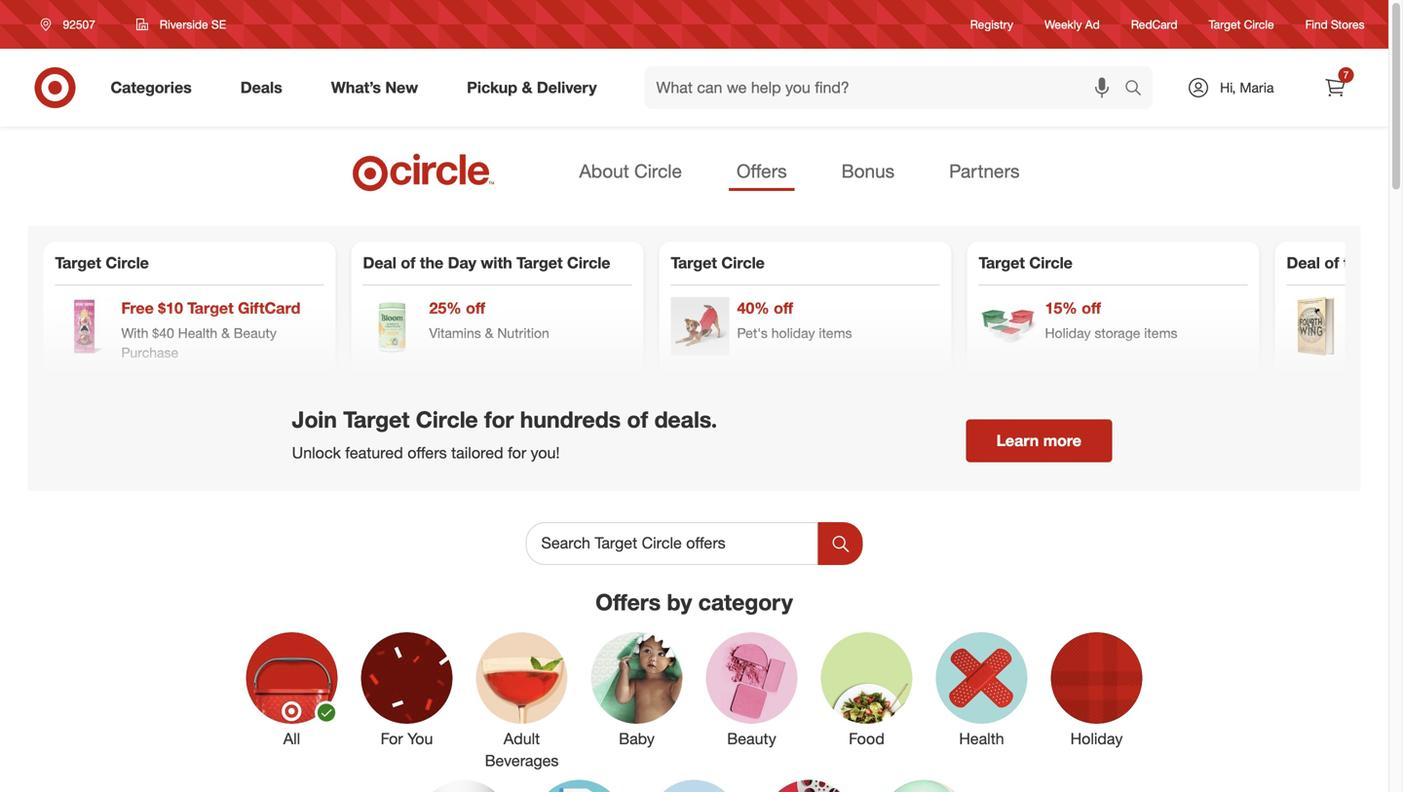 Task type: describe. For each thing, give the bounding box(es) containing it.
holiday inside 40% off pet's holiday items
[[772, 325, 815, 342]]

food
[[849, 729, 885, 748]]

deal for deal of the day with target circle
[[363, 254, 397, 273]]

redcard link
[[1131, 16, 1178, 33]]

health button
[[936, 632, 1028, 772]]

what's new
[[331, 78, 418, 97]]

25% off vitamins & nutrition
[[429, 299, 550, 342]]

category
[[698, 589, 793, 616]]

holiday
[[1045, 325, 1091, 342]]

join
[[292, 406, 337, 433]]

adult beverages
[[485, 729, 559, 771]]

unlock featured offers tailored for you!
[[292, 443, 560, 462]]

40% off pet's holiday items
[[737, 299, 852, 342]]

items for 15% off
[[1145, 325, 1178, 342]]

tech & entertainment image
[[764, 780, 855, 792]]

deals link
[[224, 66, 307, 109]]

0 vertical spatial for
[[484, 406, 514, 433]]

15%
[[1045, 299, 1078, 318]]

circle right about
[[634, 160, 682, 182]]

search button
[[1116, 66, 1163, 113]]

hi, maria
[[1220, 79, 1274, 96]]

with
[[121, 325, 149, 342]]

target circle for free $10 target giftcard
[[55, 254, 149, 273]]

nutrition
[[497, 325, 550, 342]]

target circle for 40% off
[[671, 254, 765, 273]]

learn more button
[[966, 419, 1112, 462]]

unlock
[[292, 443, 341, 462]]

partners
[[949, 160, 1020, 182]]

all button
[[246, 632, 338, 772]]

delivery
[[537, 78, 597, 97]]

deal of the day 
[[1287, 254, 1403, 273]]

baby
[[619, 729, 655, 748]]

deal of the day with target circle
[[363, 254, 611, 273]]

$40
[[152, 325, 174, 342]]

riverside
[[160, 17, 208, 32]]

25%
[[429, 299, 462, 318]]

home image
[[419, 780, 510, 792]]

redcard
[[1131, 17, 1178, 32]]

with
[[481, 254, 512, 273]]

you
[[407, 729, 433, 748]]

find stores link
[[1306, 16, 1365, 33]]

riverside se
[[160, 17, 226, 32]]

for you button
[[361, 632, 453, 772]]

& inside free $10 target giftcard with $40 health & beauty purchase
[[221, 325, 230, 342]]

beauty
[[727, 729, 777, 748]]

about
[[579, 160, 629, 182]]

food button
[[821, 632, 913, 772]]

off for 25% off
[[466, 299, 485, 318]]

hundreds
[[520, 406, 621, 433]]

pickup
[[467, 78, 518, 97]]

for you
[[381, 729, 433, 748]]

target circle link
[[1209, 16, 1274, 33]]

the for deal of the day with target circle
[[420, 254, 444, 273]]

learn
[[997, 431, 1039, 450]]

circle left find
[[1244, 17, 1274, 32]]

1 horizontal spatial of
[[627, 406, 648, 433]]

household supplies image
[[534, 780, 625, 792]]

pets image
[[649, 780, 740, 792]]

by
[[667, 589, 692, 616]]

circle up offers
[[416, 406, 478, 433]]

offers by category
[[596, 589, 793, 616]]

of for deal of the day with target circle
[[401, 254, 416, 273]]

learn more
[[997, 431, 1082, 450]]

pickup & delivery link
[[450, 66, 621, 109]]

maria
[[1240, 79, 1274, 96]]

se
[[211, 17, 226, 32]]

you!
[[531, 443, 560, 462]]

free
[[121, 299, 154, 318]]

about circle
[[579, 160, 682, 182]]

health
[[178, 325, 218, 342]]

riverside se button
[[124, 7, 239, 42]]

for
[[381, 729, 403, 748]]

health
[[959, 729, 1005, 748]]



Task type: vqa. For each thing, say whether or not it's contained in the screenshot.
Deal of the Day with Target Circle's Day
yes



Task type: locate. For each thing, give the bounding box(es) containing it.
find
[[1306, 17, 1328, 32]]

92507
[[63, 17, 95, 32]]

0 horizontal spatial of
[[401, 254, 416, 273]]

1 vertical spatial offers
[[596, 589, 661, 616]]

offers link
[[729, 154, 795, 191]]

1 horizontal spatial &
[[485, 325, 494, 342]]

target circle
[[1209, 17, 1274, 32], [55, 254, 149, 273], [671, 254, 765, 273], [979, 254, 1073, 273]]

2 horizontal spatial &
[[522, 78, 533, 97]]

bonus
[[842, 160, 895, 182]]

92507 button
[[28, 7, 116, 42]]

1 deal from the left
[[363, 254, 397, 273]]

2 day from the left
[[1372, 254, 1401, 273]]

1 horizontal spatial holiday
[[1071, 729, 1123, 748]]

off inside 40% off pet's holiday items
[[774, 299, 793, 318]]

15% off holiday storage items
[[1045, 299, 1178, 342]]

registry
[[970, 17, 1014, 32]]

day for deal of the day 
[[1372, 254, 1401, 273]]

beverages
[[485, 752, 559, 771]]

1 day from the left
[[448, 254, 477, 273]]

beauty button
[[706, 632, 798, 772]]

7 link
[[1314, 66, 1357, 109]]

partners link
[[942, 154, 1028, 191]]

What can we help you find? suggestions appear below search field
[[645, 66, 1130, 109]]

the
[[420, 254, 444, 273], [1344, 254, 1368, 273]]

0 vertical spatial holiday
[[772, 325, 815, 342]]

offers for offers by category
[[596, 589, 661, 616]]

0 horizontal spatial items
[[819, 325, 852, 342]]

categories link
[[94, 66, 216, 109]]

off right 40%
[[774, 299, 793, 318]]

target circle up 40%
[[671, 254, 765, 273]]

categories
[[111, 78, 192, 97]]

deals
[[240, 78, 282, 97]]

items right pet's
[[819, 325, 852, 342]]

off right 15%
[[1082, 299, 1101, 318]]

holiday button
[[1051, 632, 1143, 772]]

1 horizontal spatial deal
[[1287, 254, 1321, 273]]

weekly ad link
[[1045, 16, 1100, 33]]

target circle up 15%
[[979, 254, 1073, 273]]

None text field
[[526, 523, 818, 565]]

beauty
[[234, 325, 277, 342]]

for up 'tailored'
[[484, 406, 514, 433]]

day for deal of the day with target circle
[[448, 254, 477, 273]]

2 the from the left
[[1344, 254, 1368, 273]]

storage
[[1095, 325, 1141, 342]]

adult
[[504, 729, 540, 748]]

$10
[[158, 299, 183, 318]]

registry link
[[970, 16, 1014, 33]]

off for 15% off
[[1082, 299, 1101, 318]]

for left you!
[[508, 443, 526, 462]]

all
[[283, 729, 300, 748]]

circle up 15%
[[1030, 254, 1073, 273]]

pet's
[[737, 325, 768, 342]]

weekly ad
[[1045, 17, 1100, 32]]

purchase
[[121, 344, 179, 361]]

off inside 15% off holiday storage items
[[1082, 299, 1101, 318]]

free $10 target giftcard with $40 health & beauty purchase
[[121, 299, 301, 361]]

join target circle for hundreds of deals.
[[292, 406, 717, 433]]

0 vertical spatial offers
[[737, 160, 787, 182]]

1 horizontal spatial the
[[1344, 254, 1368, 273]]

off
[[466, 299, 485, 318], [774, 299, 793, 318], [1082, 299, 1101, 318]]

2 items from the left
[[1145, 325, 1178, 342]]

target circle logo image
[[349, 152, 498, 193]]

stores
[[1331, 17, 1365, 32]]

& right pickup
[[522, 78, 533, 97]]

offers for offers
[[737, 160, 787, 182]]

& inside '25% off vitamins & nutrition'
[[485, 325, 494, 342]]

featured
[[345, 443, 403, 462]]

1 horizontal spatial items
[[1145, 325, 1178, 342]]

target circle for 15% off
[[979, 254, 1073, 273]]

the for deal of the day 
[[1344, 254, 1368, 273]]

what's new link
[[315, 66, 443, 109]]

adult beverages button
[[476, 632, 568, 772]]

tailored
[[451, 443, 504, 462]]

1 horizontal spatial day
[[1372, 254, 1401, 273]]

more
[[1044, 431, 1082, 450]]

1 horizontal spatial off
[[774, 299, 793, 318]]

new
[[385, 78, 418, 97]]

deal
[[363, 254, 397, 273], [1287, 254, 1321, 273]]

2 off from the left
[[774, 299, 793, 318]]

circle up free
[[106, 254, 149, 273]]

offers
[[408, 443, 447, 462]]

circle up 40%
[[722, 254, 765, 273]]

ad
[[1086, 17, 1100, 32]]

toys & sports image
[[879, 780, 970, 792]]

giftcard
[[238, 299, 301, 318]]

items inside 15% off holiday storage items
[[1145, 325, 1178, 342]]

& right health
[[221, 325, 230, 342]]

items for 40% off
[[819, 325, 852, 342]]

what's
[[331, 78, 381, 97]]

bonus link
[[834, 154, 903, 191]]

2 deal from the left
[[1287, 254, 1321, 273]]

deal for deal of the day 
[[1287, 254, 1321, 273]]

off for 40% off
[[774, 299, 793, 318]]

items inside 40% off pet's holiday items
[[819, 325, 852, 342]]

circle
[[1244, 17, 1274, 32], [634, 160, 682, 182], [106, 254, 149, 273], [567, 254, 611, 273], [722, 254, 765, 273], [1030, 254, 1073, 273], [416, 406, 478, 433]]

target circle up free
[[55, 254, 149, 273]]

0 horizontal spatial day
[[448, 254, 477, 273]]

baby button
[[591, 632, 683, 772]]

1 horizontal spatial offers
[[737, 160, 787, 182]]

target circle up "hi, maria"
[[1209, 17, 1274, 32]]

vitamins
[[429, 325, 481, 342]]

find stores
[[1306, 17, 1365, 32]]

1 items from the left
[[819, 325, 852, 342]]

weekly
[[1045, 17, 1082, 32]]

about circle link
[[572, 154, 690, 191]]

2 horizontal spatial of
[[1325, 254, 1340, 273]]

items
[[819, 325, 852, 342], [1145, 325, 1178, 342]]

of for deal of the day 
[[1325, 254, 1340, 273]]

search
[[1116, 80, 1163, 99]]

deals.
[[655, 406, 717, 433]]

hi,
[[1220, 79, 1236, 96]]

1 vertical spatial for
[[508, 443, 526, 462]]

0 horizontal spatial holiday
[[772, 325, 815, 342]]

0 horizontal spatial off
[[466, 299, 485, 318]]

1 the from the left
[[420, 254, 444, 273]]

2 horizontal spatial off
[[1082, 299, 1101, 318]]

0 horizontal spatial deal
[[363, 254, 397, 273]]

7
[[1344, 69, 1349, 81]]

3 off from the left
[[1082, 299, 1101, 318]]

holiday
[[772, 325, 815, 342], [1071, 729, 1123, 748]]

items right storage
[[1145, 325, 1178, 342]]

circle right with
[[567, 254, 611, 273]]

0 horizontal spatial the
[[420, 254, 444, 273]]

1 off from the left
[[466, 299, 485, 318]]

holiday inside button
[[1071, 729, 1123, 748]]

pickup & delivery
[[467, 78, 597, 97]]

off right 25%
[[466, 299, 485, 318]]

for
[[484, 406, 514, 433], [508, 443, 526, 462]]

1 vertical spatial holiday
[[1071, 729, 1123, 748]]

0 horizontal spatial &
[[221, 325, 230, 342]]

offers
[[737, 160, 787, 182], [596, 589, 661, 616]]

off inside '25% off vitamins & nutrition'
[[466, 299, 485, 318]]

target inside free $10 target giftcard with $40 health & beauty purchase
[[187, 299, 234, 318]]

of
[[401, 254, 416, 273], [1325, 254, 1340, 273], [627, 406, 648, 433]]

0 horizontal spatial offers
[[596, 589, 661, 616]]

& right vitamins
[[485, 325, 494, 342]]



